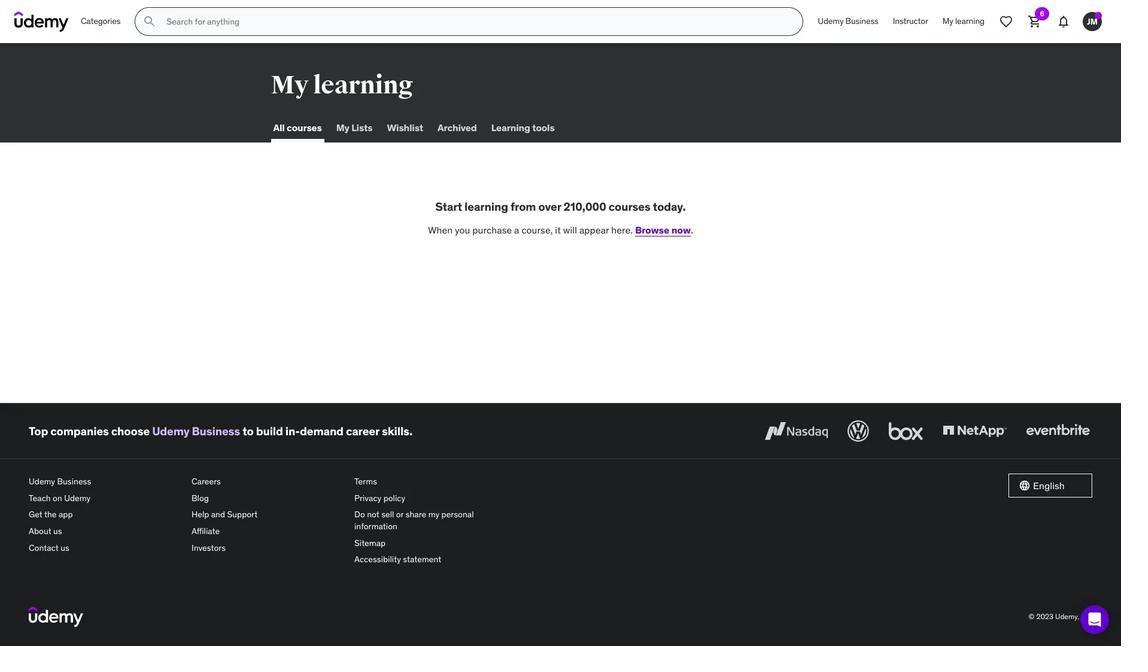 Task type: locate. For each thing, give the bounding box(es) containing it.
you
[[455, 224, 470, 236]]

career
[[346, 424, 380, 438]]

0 vertical spatial business
[[846, 16, 879, 26]]

netapp image
[[941, 418, 1010, 445]]

210,000
[[564, 199, 607, 214]]

2 horizontal spatial my
[[943, 16, 954, 26]]

eventbrite image
[[1024, 418, 1093, 445]]

0 vertical spatial my learning
[[943, 16, 985, 26]]

1 vertical spatial my learning
[[271, 70, 413, 101]]

contact us link
[[29, 540, 182, 557]]

instructor link
[[886, 7, 936, 36]]

now
[[672, 224, 691, 236]]

to
[[243, 424, 254, 438]]

here.
[[612, 224, 633, 236]]

top companies choose udemy business to build in-demand career skills.
[[29, 424, 413, 438]]

a
[[515, 224, 520, 236]]

1 vertical spatial learning
[[313, 70, 413, 101]]

udemy image
[[14, 11, 69, 32], [29, 607, 83, 627]]

1 vertical spatial us
[[61, 542, 69, 553]]

udemy
[[818, 16, 844, 26], [152, 424, 190, 438], [29, 476, 55, 487], [64, 493, 91, 504]]

©
[[1029, 612, 1035, 621]]

demand
[[300, 424, 344, 438]]

my up all courses
[[271, 70, 309, 101]]

learning up lists
[[313, 70, 413, 101]]

sitemap link
[[355, 535, 508, 552]]

jm link
[[1079, 7, 1108, 36]]

business
[[846, 16, 879, 26], [192, 424, 240, 438], [57, 476, 91, 487]]

6 link
[[1021, 7, 1050, 36]]

all
[[273, 122, 285, 134]]

1 vertical spatial my
[[271, 70, 309, 101]]

contact
[[29, 542, 59, 553]]

about us link
[[29, 524, 182, 540]]

small image
[[1020, 480, 1031, 492]]

archived
[[438, 122, 477, 134]]

0 horizontal spatial my learning
[[271, 70, 413, 101]]

1 vertical spatial courses
[[609, 199, 651, 214]]

2 vertical spatial my
[[336, 122, 350, 134]]

us
[[53, 526, 62, 537], [61, 542, 69, 553]]

start
[[436, 199, 462, 214]]

us right the contact
[[61, 542, 69, 553]]

careers link
[[192, 474, 345, 490]]

support
[[227, 509, 258, 520]]

udemy business link
[[811, 7, 886, 36], [152, 424, 240, 438], [29, 474, 182, 490]]

instructor
[[894, 16, 929, 26]]

us right about
[[53, 526, 62, 537]]

lists
[[352, 122, 373, 134]]

1 horizontal spatial business
[[192, 424, 240, 438]]

business left to
[[192, 424, 240, 438]]

my learning left wishlist image
[[943, 16, 985, 26]]

courses up here.
[[609, 199, 651, 214]]

0 horizontal spatial business
[[57, 476, 91, 487]]

volkswagen image
[[846, 418, 872, 445]]

help
[[192, 509, 209, 520]]

sell
[[382, 509, 394, 520]]

choose
[[111, 424, 150, 438]]

1 horizontal spatial learning
[[465, 199, 509, 214]]

learning tools
[[492, 122, 555, 134]]

affiliate link
[[192, 524, 345, 540]]

blog link
[[192, 490, 345, 507]]

learning
[[956, 16, 985, 26], [313, 70, 413, 101], [465, 199, 509, 214]]

skills.
[[382, 424, 413, 438]]

personal
[[442, 509, 474, 520]]

6
[[1041, 9, 1045, 18]]

companies
[[50, 424, 109, 438]]

learning left wishlist image
[[956, 16, 985, 26]]

courses
[[287, 122, 322, 134], [609, 199, 651, 214]]

careers blog help and support affiliate investors
[[192, 476, 258, 553]]

2023
[[1037, 612, 1054, 621]]

business left instructor on the right top of the page
[[846, 16, 879, 26]]

0 vertical spatial my
[[943, 16, 954, 26]]

investors link
[[192, 540, 345, 557]]

over
[[539, 199, 562, 214]]

wishlist link
[[385, 114, 426, 143]]

my learning up my lists
[[271, 70, 413, 101]]

my left lists
[[336, 122, 350, 134]]

notifications image
[[1057, 14, 1072, 29]]

2 horizontal spatial learning
[[956, 16, 985, 26]]

privacy policy link
[[355, 490, 508, 507]]

share
[[406, 509, 427, 520]]

2 vertical spatial business
[[57, 476, 91, 487]]

courses right all
[[287, 122, 322, 134]]

do
[[355, 509, 365, 520]]

accessibility statement link
[[355, 552, 508, 568]]

learning up purchase
[[465, 199, 509, 214]]

you have alerts image
[[1096, 12, 1103, 19]]

accessibility
[[355, 554, 401, 565]]

2 horizontal spatial business
[[846, 16, 879, 26]]

english
[[1034, 480, 1066, 492]]

my
[[429, 509, 440, 520]]

policy
[[384, 493, 406, 504]]

the
[[44, 509, 57, 520]]

my learning
[[943, 16, 985, 26], [271, 70, 413, 101]]

1 horizontal spatial my
[[336, 122, 350, 134]]

business up on on the bottom left
[[57, 476, 91, 487]]

top
[[29, 424, 48, 438]]

1 vertical spatial udemy business link
[[152, 424, 240, 438]]

business for udemy business teach on udemy get the app about us contact us
[[57, 476, 91, 487]]

udemy,
[[1056, 612, 1080, 621]]

udemy business teach on udemy get the app about us contact us
[[29, 476, 91, 553]]

0 horizontal spatial learning
[[313, 70, 413, 101]]

0 vertical spatial us
[[53, 526, 62, 537]]

my for the my learning link
[[943, 16, 954, 26]]

0 horizontal spatial courses
[[287, 122, 322, 134]]

business inside udemy business teach on udemy get the app about us contact us
[[57, 476, 91, 487]]

0 horizontal spatial my
[[271, 70, 309, 101]]

today.
[[653, 199, 686, 214]]

0 vertical spatial courses
[[287, 122, 322, 134]]

my lists
[[336, 122, 373, 134]]

0 vertical spatial learning
[[956, 16, 985, 26]]

my
[[943, 16, 954, 26], [271, 70, 309, 101], [336, 122, 350, 134]]

my right instructor on the right top of the page
[[943, 16, 954, 26]]



Task type: describe. For each thing, give the bounding box(es) containing it.
get the app link
[[29, 507, 182, 524]]

blog
[[192, 493, 209, 504]]

categories button
[[74, 7, 128, 36]]

english button
[[1009, 474, 1093, 498]]

privacy
[[355, 493, 382, 504]]

get
[[29, 509, 42, 520]]

1 horizontal spatial courses
[[609, 199, 651, 214]]

my lists link
[[334, 114, 375, 143]]

2 vertical spatial udemy business link
[[29, 474, 182, 490]]

appear
[[580, 224, 609, 236]]

learning tools link
[[489, 114, 557, 143]]

submit search image
[[143, 14, 157, 29]]

purchase
[[473, 224, 512, 236]]

information
[[355, 521, 398, 532]]

0 vertical spatial udemy business link
[[811, 7, 886, 36]]

will
[[564, 224, 577, 236]]

do not sell or share my personal information button
[[355, 507, 508, 535]]

my learning link
[[936, 7, 993, 36]]

1 vertical spatial udemy image
[[29, 607, 83, 627]]

archived link
[[435, 114, 480, 143]]

investors
[[192, 542, 226, 553]]

nasdaq image
[[763, 418, 831, 445]]

tools
[[533, 122, 555, 134]]

in-
[[286, 424, 300, 438]]

all courses link
[[271, 114, 325, 143]]

all courses
[[273, 122, 322, 134]]

from
[[511, 199, 536, 214]]

2 vertical spatial learning
[[465, 199, 509, 214]]

shopping cart with 6 items image
[[1028, 14, 1043, 29]]

affiliate
[[192, 526, 220, 537]]

it
[[555, 224, 561, 236]]

teach
[[29, 493, 51, 504]]

build
[[256, 424, 283, 438]]

1 vertical spatial business
[[192, 424, 240, 438]]

© 2023 udemy, inc.
[[1029, 612, 1093, 621]]

start learning from over 210,000 courses today.
[[436, 199, 686, 214]]

.
[[691, 224, 694, 236]]

Search for anything text field
[[164, 11, 789, 32]]

jm
[[1088, 16, 1099, 27]]

my for my lists link
[[336, 122, 350, 134]]

app
[[59, 509, 73, 520]]

or
[[396, 509, 404, 520]]

terms link
[[355, 474, 508, 490]]

box image
[[887, 418, 927, 445]]

terms privacy policy do not sell or share my personal information sitemap accessibility statement
[[355, 476, 474, 565]]

browse now link
[[636, 224, 691, 236]]

help and support link
[[192, 507, 345, 524]]

inc.
[[1082, 612, 1093, 621]]

1 horizontal spatial my learning
[[943, 16, 985, 26]]

and
[[211, 509, 225, 520]]

teach on udemy link
[[29, 490, 182, 507]]

not
[[367, 509, 380, 520]]

learning
[[492, 122, 531, 134]]

wishlist
[[387, 122, 423, 134]]

course,
[[522, 224, 553, 236]]

categories
[[81, 16, 121, 26]]

udemy business
[[818, 16, 879, 26]]

terms
[[355, 476, 377, 487]]

about
[[29, 526, 51, 537]]

statement
[[403, 554, 442, 565]]

browse
[[636, 224, 670, 236]]

careers
[[192, 476, 221, 487]]

wishlist image
[[1000, 14, 1014, 29]]

business for udemy business
[[846, 16, 879, 26]]

0 vertical spatial udemy image
[[14, 11, 69, 32]]

sitemap
[[355, 538, 386, 548]]

on
[[53, 493, 62, 504]]



Task type: vqa. For each thing, say whether or not it's contained in the screenshot.
Search for anything 'text field'
yes



